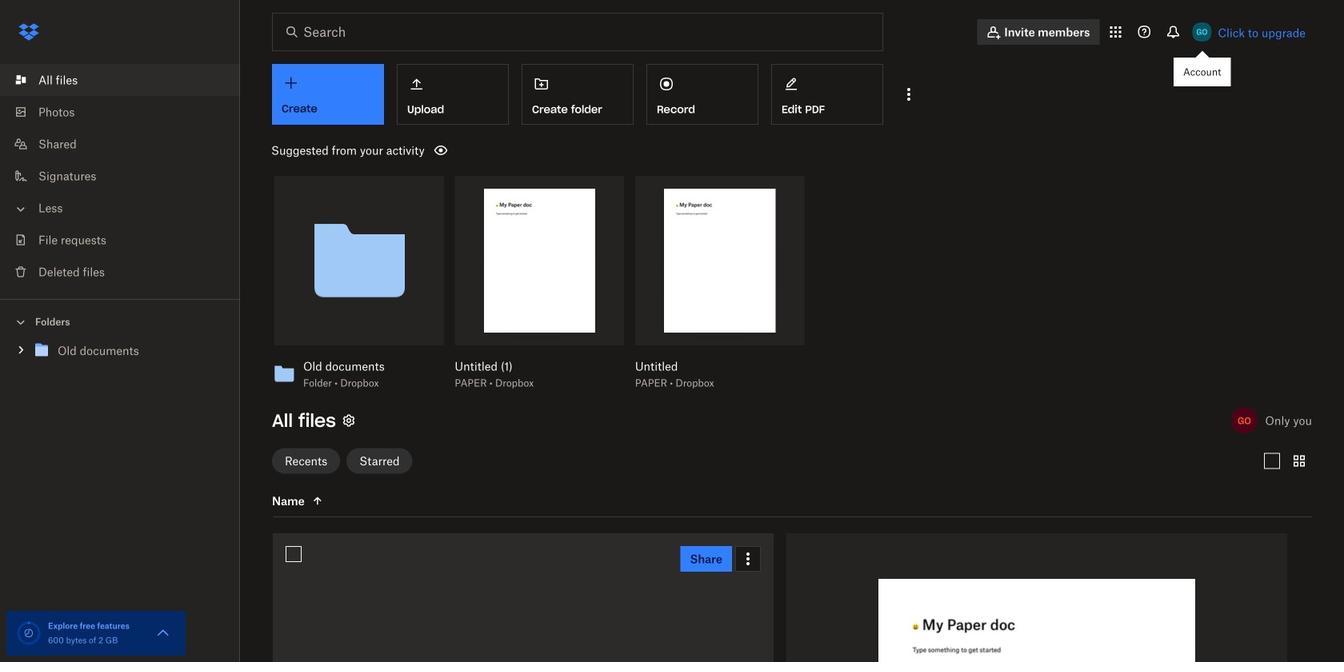 Task type: locate. For each thing, give the bounding box(es) containing it.
list item
[[0, 64, 240, 96]]

quota usage image
[[16, 621, 42, 646]]

list
[[0, 54, 240, 299]]

folder settings image
[[339, 411, 358, 430]]



Task type: vqa. For each thing, say whether or not it's contained in the screenshot.
Less icon
yes



Task type: describe. For each thing, give the bounding box(es) containing it.
folder, old documents row
[[273, 534, 774, 662]]

dropbox image
[[13, 16, 45, 48]]

less image
[[13, 201, 29, 217]]

quota usage progress bar
[[16, 621, 42, 646]]

Search in folder "Dropbox" text field
[[303, 22, 850, 42]]

file, _ my paper doc.paper row
[[786, 534, 1287, 662]]



